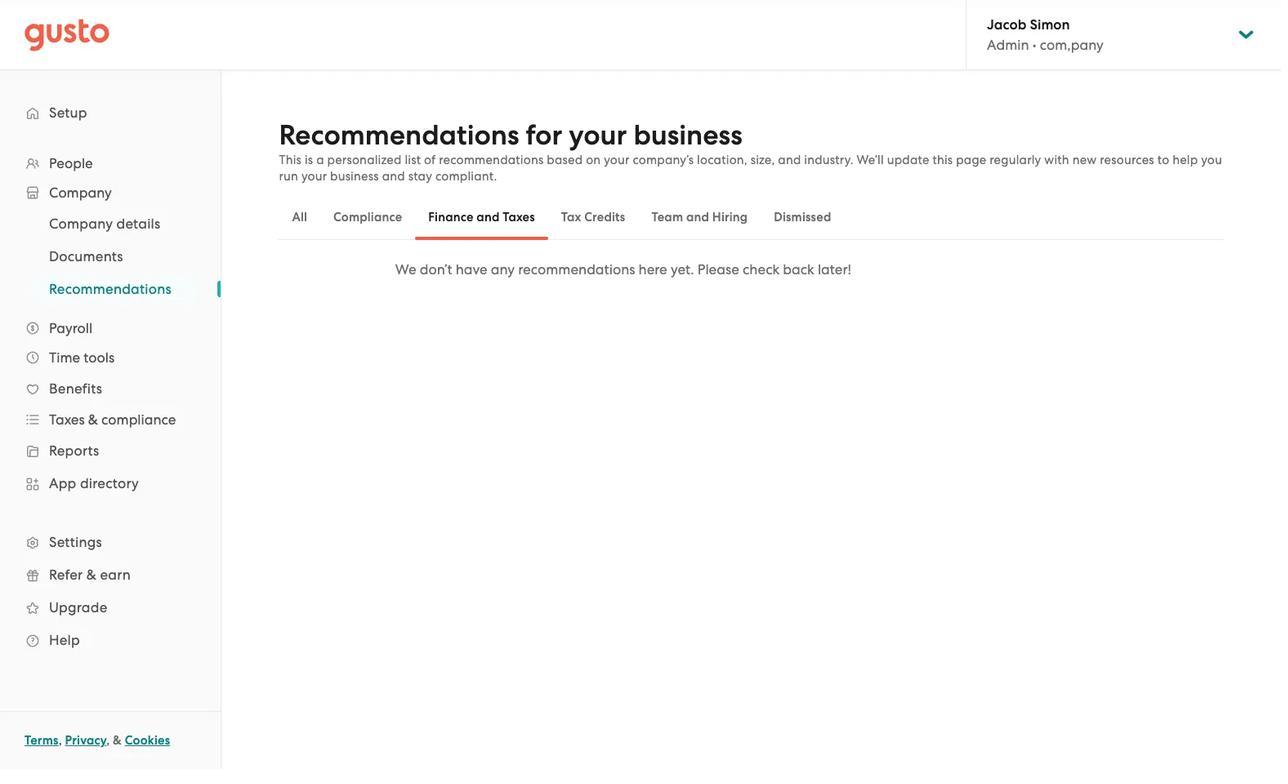 Task type: describe. For each thing, give the bounding box(es) containing it.
is
[[305, 153, 313, 167]]

reports
[[49, 443, 99, 459]]

and right size,
[[778, 153, 801, 167]]

company for company
[[49, 185, 112, 201]]

all button
[[279, 198, 320, 237]]

team
[[652, 210, 683, 225]]

hiring
[[712, 210, 748, 225]]

company for company details
[[49, 216, 113, 232]]

compliance
[[101, 412, 176, 428]]

admin
[[987, 37, 1029, 53]]

of
[[424, 153, 436, 167]]

with
[[1044, 153, 1069, 167]]

compliance button
[[320, 198, 415, 237]]

run
[[279, 169, 298, 184]]

terms link
[[25, 734, 59, 748]]

tools
[[84, 350, 115, 366]]

documents
[[49, 248, 123, 265]]

terms
[[25, 734, 59, 748]]

home image
[[25, 18, 109, 51]]

industry.
[[804, 153, 854, 167]]

privacy link
[[65, 734, 106, 748]]

settings
[[49, 534, 102, 551]]

setup
[[49, 105, 87, 121]]

finance and taxes button
[[415, 198, 548, 237]]

this
[[279, 153, 302, 167]]

earn
[[100, 567, 131, 583]]

& for earn
[[86, 567, 96, 583]]

later!
[[818, 261, 851, 278]]

to
[[1157, 153, 1169, 167]]

documents link
[[29, 242, 204, 271]]

recommendations for your business this is a personalized list of recommendations based on your company's location, size, and industry. we'll update this page regularly with new resources to help you run your business and stay compliant.
[[279, 118, 1222, 184]]

dismissed
[[774, 210, 831, 225]]

we'll
[[857, 153, 884, 167]]

have
[[456, 261, 487, 278]]

update
[[887, 153, 929, 167]]

based
[[547, 153, 583, 167]]

help
[[49, 632, 80, 649]]

any
[[491, 261, 515, 278]]

app directory
[[49, 476, 139, 492]]

com,pany
[[1040, 37, 1104, 53]]

company details link
[[29, 209, 204, 239]]

credits
[[584, 210, 625, 225]]

new
[[1073, 153, 1097, 167]]

& for compliance
[[88, 412, 98, 428]]

page
[[956, 153, 987, 167]]

list containing company details
[[0, 208, 221, 306]]

we
[[395, 261, 416, 278]]

company's
[[633, 153, 694, 167]]

gusto navigation element
[[0, 70, 221, 683]]

refer & earn link
[[16, 560, 204, 590]]

simon
[[1030, 16, 1070, 33]]

for
[[526, 118, 562, 152]]

refer & earn
[[49, 567, 131, 583]]

0 vertical spatial your
[[569, 118, 627, 152]]

dismissed button
[[761, 198, 844, 237]]

on
[[586, 153, 601, 167]]

privacy
[[65, 734, 106, 748]]

people
[[49, 155, 93, 172]]

taxes inside button
[[503, 210, 535, 225]]

and down list on the left
[[382, 169, 405, 184]]

list containing people
[[0, 149, 221, 657]]

recommendations for recommendations
[[49, 281, 171, 297]]

finance
[[428, 210, 474, 225]]



Task type: vqa. For each thing, say whether or not it's contained in the screenshot.
Upgrade to unlock
no



Task type: locate. For each thing, give the bounding box(es) containing it.
1 vertical spatial company
[[49, 216, 113, 232]]

1 , from the left
[[59, 734, 62, 748]]

& left the earn
[[86, 567, 96, 583]]

recommendations inside recommendations for your business this is a personalized list of recommendations based on your company's location, size, and industry. we'll update this page regularly with new resources to help you run your business and stay compliant.
[[279, 118, 519, 152]]

recommendation categories for your business tab list
[[279, 194, 1224, 240]]

resources
[[1100, 153, 1154, 167]]

list
[[405, 153, 421, 167]]

0 vertical spatial taxes
[[503, 210, 535, 225]]

1 horizontal spatial ,
[[106, 734, 110, 748]]

recommendations link
[[29, 275, 204, 304]]

regularly
[[990, 153, 1041, 167]]

here
[[639, 261, 667, 278]]

please
[[698, 261, 739, 278]]

your down is
[[301, 169, 327, 184]]

,
[[59, 734, 62, 748], [106, 734, 110, 748]]

recommendations down documents link
[[49, 281, 171, 297]]

payroll
[[49, 320, 92, 337]]

tax
[[561, 210, 581, 225]]

details
[[116, 216, 160, 232]]

and right team
[[686, 210, 709, 225]]

0 horizontal spatial recommendations
[[49, 281, 171, 297]]

0 vertical spatial company
[[49, 185, 112, 201]]

1 vertical spatial business
[[330, 169, 379, 184]]

you
[[1201, 153, 1222, 167]]

2 vertical spatial &
[[113, 734, 122, 748]]

taxes & compliance
[[49, 412, 176, 428]]

1 horizontal spatial business
[[634, 118, 743, 152]]

company button
[[16, 178, 204, 208]]

& inside dropdown button
[[88, 412, 98, 428]]

0 vertical spatial &
[[88, 412, 98, 428]]

tax credits
[[561, 210, 625, 225]]

1 horizontal spatial recommendations
[[279, 118, 519, 152]]

don't
[[420, 261, 452, 278]]

&
[[88, 412, 98, 428], [86, 567, 96, 583], [113, 734, 122, 748]]

stay
[[408, 169, 432, 184]]

company down people
[[49, 185, 112, 201]]

& left cookies button
[[113, 734, 122, 748]]

2 list from the top
[[0, 208, 221, 306]]

1 vertical spatial recommendations
[[518, 261, 635, 278]]

, left the 'privacy' link
[[59, 734, 62, 748]]

upgrade
[[49, 600, 107, 616]]

2 company from the top
[[49, 216, 113, 232]]

directory
[[80, 476, 139, 492]]

and right finance
[[477, 210, 500, 225]]

0 vertical spatial recommendations
[[439, 153, 544, 167]]

1 horizontal spatial taxes
[[503, 210, 535, 225]]

business
[[634, 118, 743, 152], [330, 169, 379, 184]]

your
[[569, 118, 627, 152], [604, 153, 630, 167], [301, 169, 327, 184]]

list
[[0, 149, 221, 657], [0, 208, 221, 306]]

and inside finance and taxes button
[[477, 210, 500, 225]]

company
[[49, 185, 112, 201], [49, 216, 113, 232]]

finance and taxes
[[428, 210, 535, 225]]

team and hiring button
[[638, 198, 761, 237]]

payroll button
[[16, 314, 204, 343]]

1 vertical spatial taxes
[[49, 412, 85, 428]]

help link
[[16, 626, 204, 655]]

taxes inside dropdown button
[[49, 412, 85, 428]]

& up the reports link
[[88, 412, 98, 428]]

app
[[49, 476, 76, 492]]

1 vertical spatial recommendations
[[49, 281, 171, 297]]

recommendations
[[439, 153, 544, 167], [518, 261, 635, 278]]

your up the on
[[569, 118, 627, 152]]

size,
[[751, 153, 775, 167]]

taxes up reports
[[49, 412, 85, 428]]

compliance
[[333, 210, 402, 225]]

all
[[292, 210, 307, 225]]

settings link
[[16, 528, 204, 557]]

time tools button
[[16, 343, 204, 373]]

business up company's
[[634, 118, 743, 152]]

0 vertical spatial business
[[634, 118, 743, 152]]

1 vertical spatial your
[[604, 153, 630, 167]]

back
[[783, 261, 814, 278]]

time
[[49, 350, 80, 366]]

1 vertical spatial &
[[86, 567, 96, 583]]

2 vertical spatial your
[[301, 169, 327, 184]]

a
[[316, 153, 324, 167]]

app directory link
[[16, 469, 204, 498]]

business down personalized
[[330, 169, 379, 184]]

recommendations up list on the left
[[279, 118, 519, 152]]

setup link
[[16, 98, 204, 127]]

jacob
[[987, 16, 1026, 33]]

check
[[743, 261, 780, 278]]

compliant.
[[435, 169, 497, 184]]

your right the on
[[604, 153, 630, 167]]

recommendations down tax
[[518, 261, 635, 278]]

company inside 'company' dropdown button
[[49, 185, 112, 201]]

recommendations for recommendations for your business this is a personalized list of recommendations based on your company's location, size, and industry. we'll update this page regularly with new resources to help you run your business and stay compliant.
[[279, 118, 519, 152]]

yet.
[[671, 261, 694, 278]]

upgrade link
[[16, 593, 204, 623]]

team and hiring
[[652, 210, 748, 225]]

, left cookies button
[[106, 734, 110, 748]]

recommendations inside recommendations for your business this is a personalized list of recommendations based on your company's location, size, and industry. we'll update this page regularly with new resources to help you run your business and stay compliant.
[[439, 153, 544, 167]]

refer
[[49, 567, 83, 583]]

taxes & compliance button
[[16, 405, 204, 435]]

2 , from the left
[[106, 734, 110, 748]]

taxes left tax
[[503, 210, 535, 225]]

and inside team and hiring button
[[686, 210, 709, 225]]

0 horizontal spatial taxes
[[49, 412, 85, 428]]

benefits link
[[16, 374, 204, 404]]

company inside company details link
[[49, 216, 113, 232]]

0 horizontal spatial ,
[[59, 734, 62, 748]]

tax credits button
[[548, 198, 638, 237]]

people button
[[16, 149, 204, 178]]

reports link
[[16, 436, 204, 466]]

0 horizontal spatial business
[[330, 169, 379, 184]]

1 company from the top
[[49, 185, 112, 201]]

this
[[933, 153, 953, 167]]

location,
[[697, 153, 747, 167]]

jacob simon admin • com,pany
[[987, 16, 1104, 53]]

recommendations up compliant. on the top of the page
[[439, 153, 544, 167]]

benefits
[[49, 381, 102, 397]]

we don't have any recommendations here yet. please check back later!
[[395, 261, 851, 278]]

personalized
[[327, 153, 402, 167]]

terms , privacy , & cookies
[[25, 734, 170, 748]]

•
[[1033, 37, 1037, 53]]

company up documents
[[49, 216, 113, 232]]

and
[[778, 153, 801, 167], [382, 169, 405, 184], [477, 210, 500, 225], [686, 210, 709, 225]]

1 list from the top
[[0, 149, 221, 657]]

cookies button
[[125, 731, 170, 751]]

company details
[[49, 216, 160, 232]]

recommendations inside gusto navigation element
[[49, 281, 171, 297]]

time tools
[[49, 350, 115, 366]]

0 vertical spatial recommendations
[[279, 118, 519, 152]]

help
[[1173, 153, 1198, 167]]

recommendations
[[279, 118, 519, 152], [49, 281, 171, 297]]



